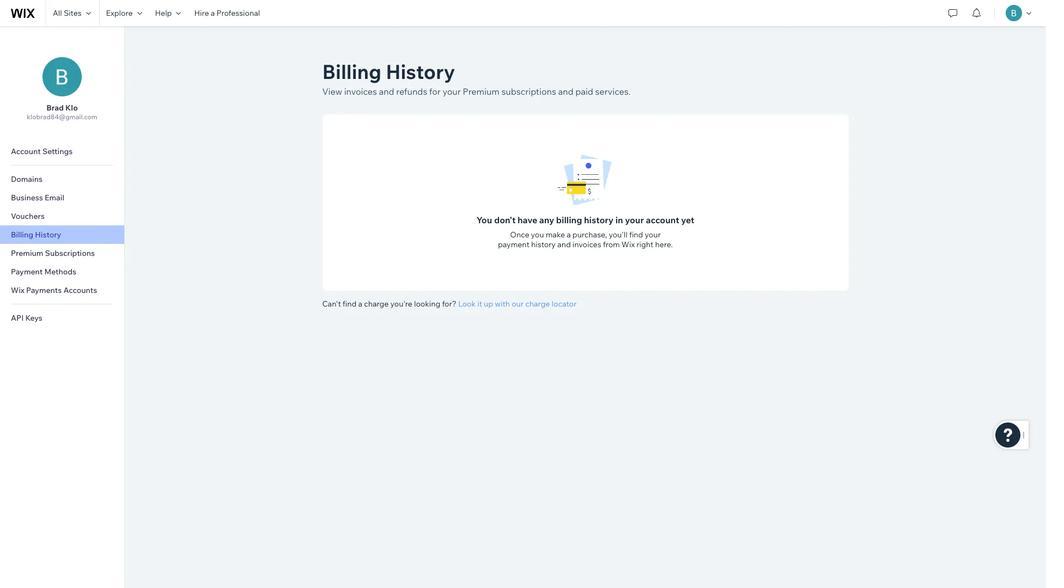 Task type: describe. For each thing, give the bounding box(es) containing it.
sidebar element
[[0, 26, 125, 588]]

account
[[646, 215, 679, 226]]

domains
[[11, 174, 43, 184]]

from
[[603, 240, 620, 250]]

domains link
[[0, 170, 124, 189]]

2 vertical spatial your
[[645, 230, 661, 240]]

hire a professional
[[194, 8, 260, 18]]

with
[[495, 299, 510, 309]]

purchase,
[[573, 230, 607, 240]]

it
[[477, 299, 482, 309]]

professional
[[217, 8, 260, 18]]

hire a professional link
[[188, 0, 267, 26]]

right
[[637, 240, 654, 250]]

payment methods
[[11, 267, 76, 277]]

premium inside billing history view invoices and refunds for your premium subscriptions and paid services.
[[463, 86, 500, 97]]

subscriptions
[[502, 86, 556, 97]]

0 horizontal spatial a
[[211, 8, 215, 18]]

and left paid
[[558, 86, 574, 97]]

your for history
[[443, 86, 461, 97]]

paid
[[575, 86, 593, 97]]

keys
[[25, 313, 42, 323]]

don't
[[494, 215, 516, 226]]

in
[[616, 215, 623, 226]]

you'll
[[609, 230, 628, 240]]

account settings
[[11, 147, 73, 156]]

all
[[53, 8, 62, 18]]

can't find a charge you're looking for? look it up with our charge locator
[[322, 299, 577, 309]]

billing for billing history view invoices and refunds for your premium subscriptions and paid services.
[[322, 59, 381, 84]]

here.
[[655, 240, 673, 250]]

billing for billing history
[[11, 230, 33, 240]]

for?
[[442, 299, 456, 309]]

you're
[[390, 299, 412, 309]]

accounts
[[63, 286, 97, 295]]

you don't have any billing history in your account yet once you make a purchase, you'll find your payment history and invoices from wix right here.
[[477, 215, 694, 250]]

1 vertical spatial history
[[531, 240, 556, 250]]

wix inside sidebar element
[[11, 286, 24, 295]]

view
[[322, 86, 342, 97]]

look
[[458, 299, 476, 309]]

premium subscriptions link
[[0, 244, 124, 263]]

api keys
[[11, 313, 42, 323]]

hire
[[194, 8, 209, 18]]

business
[[11, 193, 43, 203]]

2 charge from the left
[[525, 299, 550, 309]]

up
[[484, 299, 493, 309]]

a inside you don't have any billing history in your account yet once you make a purchase, you'll find your payment history and invoices from wix right here.
[[567, 230, 571, 240]]

1 horizontal spatial history
[[584, 215, 614, 226]]

all sites
[[53, 8, 82, 18]]

wix payments accounts
[[11, 286, 97, 295]]

account
[[11, 147, 41, 156]]

invoices inside you don't have any billing history in your account yet once you make a purchase, you'll find your payment history and invoices from wix right here.
[[573, 240, 601, 250]]

any
[[539, 215, 554, 226]]

methods
[[44, 267, 76, 277]]

yet
[[681, 215, 694, 226]]

once
[[510, 230, 529, 240]]



Task type: locate. For each thing, give the bounding box(es) containing it.
0 vertical spatial invoices
[[344, 86, 377, 97]]

1 horizontal spatial history
[[386, 59, 455, 84]]

0 vertical spatial wix
[[622, 240, 635, 250]]

a
[[211, 8, 215, 18], [567, 230, 571, 240], [358, 299, 362, 309]]

your inside billing history view invoices and refunds for your premium subscriptions and paid services.
[[443, 86, 461, 97]]

history for billing history
[[35, 230, 61, 240]]

business email link
[[0, 189, 124, 207]]

1 horizontal spatial a
[[358, 299, 362, 309]]

and down billing
[[557, 240, 571, 250]]

explore
[[106, 8, 133, 18]]

no invoices image
[[322, 150, 849, 208]]

1 horizontal spatial invoices
[[573, 240, 601, 250]]

0 horizontal spatial find
[[343, 299, 357, 309]]

billing history
[[11, 230, 61, 240]]

wix down payment
[[11, 286, 24, 295]]

2 vertical spatial a
[[358, 299, 362, 309]]

history down any
[[531, 240, 556, 250]]

help
[[155, 8, 172, 18]]

billing
[[322, 59, 381, 84], [11, 230, 33, 240]]

and left refunds
[[379, 86, 394, 97]]

1 horizontal spatial your
[[625, 215, 644, 226]]

1 vertical spatial your
[[625, 215, 644, 226]]

billing history link
[[0, 226, 124, 244]]

your
[[443, 86, 461, 97], [625, 215, 644, 226], [645, 230, 661, 240]]

1 charge from the left
[[364, 299, 389, 309]]

0 horizontal spatial charge
[[364, 299, 389, 309]]

you
[[477, 215, 492, 226]]

history up refunds
[[386, 59, 455, 84]]

billing
[[556, 215, 582, 226]]

1 horizontal spatial find
[[629, 230, 643, 240]]

sites
[[64, 8, 82, 18]]

business email
[[11, 193, 64, 203]]

premium
[[463, 86, 500, 97], [11, 248, 43, 258]]

1 vertical spatial history
[[35, 230, 61, 240]]

klobrad84@gmail.com
[[27, 113, 97, 121]]

locator
[[552, 299, 577, 309]]

history
[[584, 215, 614, 226], [531, 240, 556, 250]]

0 horizontal spatial billing
[[11, 230, 33, 240]]

find
[[629, 230, 643, 240], [343, 299, 357, 309]]

premium inside sidebar element
[[11, 248, 43, 258]]

0 horizontal spatial your
[[443, 86, 461, 97]]

settings
[[42, 147, 73, 156]]

charge
[[364, 299, 389, 309], [525, 299, 550, 309]]

your right in
[[625, 215, 644, 226]]

invoices
[[344, 86, 377, 97], [573, 240, 601, 250]]

your right for
[[443, 86, 461, 97]]

billing inside sidebar element
[[11, 230, 33, 240]]

history for billing history view invoices and refunds for your premium subscriptions and paid services.
[[386, 59, 455, 84]]

history up premium subscriptions
[[35, 230, 61, 240]]

0 horizontal spatial wix
[[11, 286, 24, 295]]

a right make
[[567, 230, 571, 240]]

account settings link
[[0, 142, 124, 161]]

services.
[[595, 86, 631, 97]]

billing down vouchers
[[11, 230, 33, 240]]

1 horizontal spatial wix
[[622, 240, 635, 250]]

wix payments accounts link
[[0, 281, 124, 300]]

payment methods link
[[0, 263, 124, 281]]

invoices right view
[[344, 86, 377, 97]]

charge right the our
[[525, 299, 550, 309]]

0 vertical spatial find
[[629, 230, 643, 240]]

history
[[386, 59, 455, 84], [35, 230, 61, 240]]

a right the hire on the left top
[[211, 8, 215, 18]]

1 horizontal spatial premium
[[463, 86, 500, 97]]

find right the 'you'll'
[[629, 230, 643, 240]]

0 vertical spatial history
[[386, 59, 455, 84]]

look it up with our charge locator button
[[458, 299, 577, 309]]

1 vertical spatial find
[[343, 299, 357, 309]]

and inside you don't have any billing history in your account yet once you make a purchase, you'll find your payment history and invoices from wix right here.
[[557, 240, 571, 250]]

0 vertical spatial premium
[[463, 86, 500, 97]]

history inside billing history view invoices and refunds for your premium subscriptions and paid services.
[[386, 59, 455, 84]]

vouchers link
[[0, 207, 124, 226]]

premium right for
[[463, 86, 500, 97]]

1 vertical spatial premium
[[11, 248, 43, 258]]

looking
[[414, 299, 440, 309]]

history up purchase, on the top of the page
[[584, 215, 614, 226]]

payment
[[498, 240, 530, 250]]

2 horizontal spatial your
[[645, 230, 661, 240]]

api
[[11, 313, 24, 323]]

a right can't
[[358, 299, 362, 309]]

wix
[[622, 240, 635, 250], [11, 286, 24, 295]]

brad klo klobrad84@gmail.com
[[27, 103, 97, 121]]

make
[[546, 230, 565, 240]]

klo
[[65, 103, 78, 113]]

0 horizontal spatial invoices
[[344, 86, 377, 97]]

premium subscriptions
[[11, 248, 95, 258]]

0 vertical spatial your
[[443, 86, 461, 97]]

2 horizontal spatial a
[[567, 230, 571, 240]]

wix right from
[[622, 240, 635, 250]]

charge left you're
[[364, 299, 389, 309]]

can't
[[322, 299, 341, 309]]

your for don't
[[625, 215, 644, 226]]

1 horizontal spatial billing
[[322, 59, 381, 84]]

1 vertical spatial wix
[[11, 286, 24, 295]]

1 vertical spatial invoices
[[573, 240, 601, 250]]

your down account
[[645, 230, 661, 240]]

invoices left from
[[573, 240, 601, 250]]

and
[[379, 86, 394, 97], [558, 86, 574, 97], [557, 240, 571, 250]]

brad
[[46, 103, 64, 113]]

payments
[[26, 286, 62, 295]]

refunds
[[396, 86, 427, 97]]

0 vertical spatial billing
[[322, 59, 381, 84]]

you
[[531, 230, 544, 240]]

history inside sidebar element
[[35, 230, 61, 240]]

api keys link
[[0, 309, 124, 327]]

1 horizontal spatial charge
[[525, 299, 550, 309]]

premium up payment
[[11, 248, 43, 258]]

0 horizontal spatial history
[[531, 240, 556, 250]]

vouchers
[[11, 211, 45, 221]]

billing history view invoices and refunds for your premium subscriptions and paid services.
[[322, 59, 631, 97]]

for
[[429, 86, 441, 97]]

email
[[45, 193, 64, 203]]

billing up view
[[322, 59, 381, 84]]

1 vertical spatial a
[[567, 230, 571, 240]]

have
[[518, 215, 537, 226]]

invoices inside billing history view invoices and refunds for your premium subscriptions and paid services.
[[344, 86, 377, 97]]

0 horizontal spatial history
[[35, 230, 61, 240]]

our
[[512, 299, 524, 309]]

subscriptions
[[45, 248, 95, 258]]

wix inside you don't have any billing history in your account yet once you make a purchase, you'll find your payment history and invoices from wix right here.
[[622, 240, 635, 250]]

find right can't
[[343, 299, 357, 309]]

help button
[[149, 0, 188, 26]]

payment
[[11, 267, 43, 277]]

billing inside billing history view invoices and refunds for your premium subscriptions and paid services.
[[322, 59, 381, 84]]

0 vertical spatial history
[[584, 215, 614, 226]]

0 horizontal spatial premium
[[11, 248, 43, 258]]

find inside you don't have any billing history in your account yet once you make a purchase, you'll find your payment history and invoices from wix right here.
[[629, 230, 643, 240]]

0 vertical spatial a
[[211, 8, 215, 18]]

1 vertical spatial billing
[[11, 230, 33, 240]]



Task type: vqa. For each thing, say whether or not it's contained in the screenshot.
"invoices" in the Billing History View invoices and refunds for your Premium subscriptions and paid services.
yes



